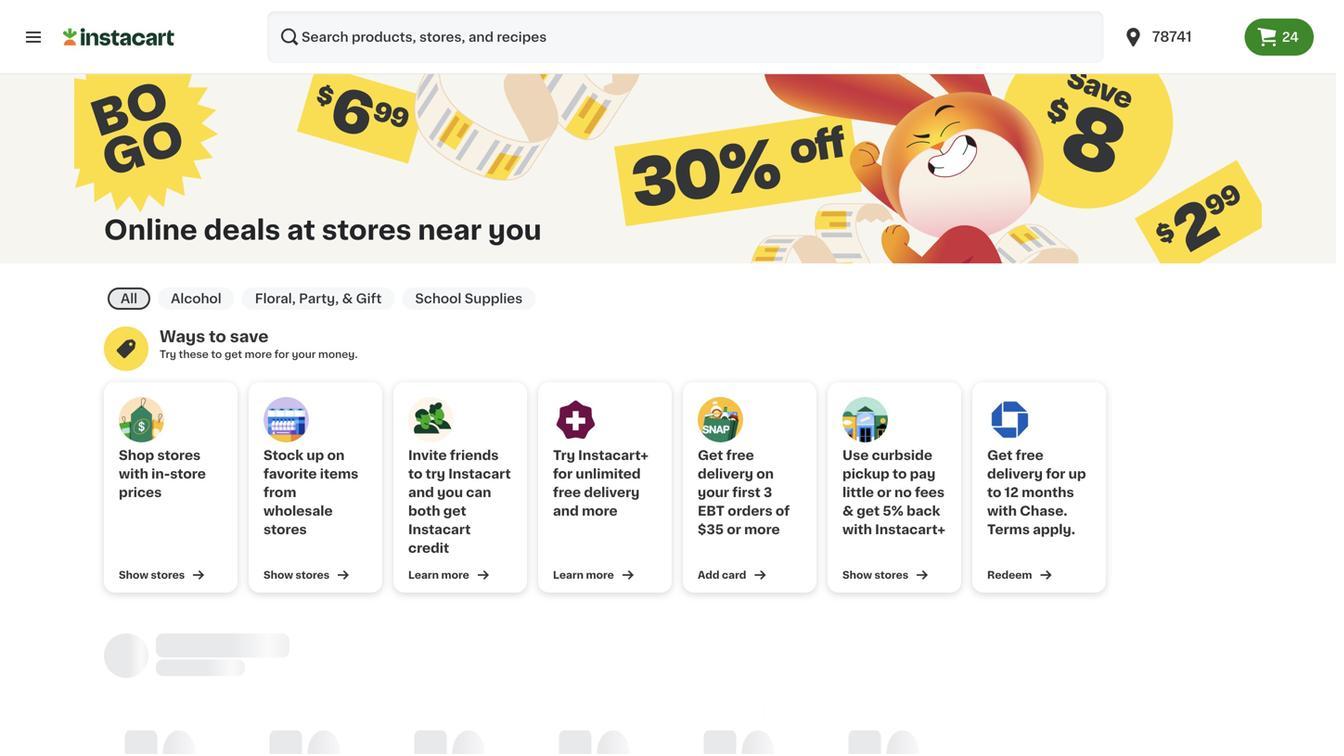 Task type: describe. For each thing, give the bounding box(es) containing it.
get for get free delivery for up to 12 months with chase. terms apply.
[[988, 449, 1013, 462]]

credit
[[408, 542, 449, 555]]

get for get free delivery on your first 3 ebt orders of $35 or more
[[698, 449, 723, 462]]

friends
[[450, 449, 499, 462]]

5%
[[883, 505, 904, 518]]

card
[[722, 570, 747, 581]]

try inside 'ways to save try these to get more for your money.'
[[160, 350, 176, 360]]

get free delivery for up to 12 months with chase. terms apply.
[[988, 449, 1087, 537]]

school supplies
[[415, 292, 523, 305]]

Search field
[[267, 11, 1104, 63]]

floral, party, & gift link
[[242, 288, 395, 310]]

instacart logo image
[[63, 26, 175, 48]]

& inside use curbside pickup to pay little or no fees & get 5% back with instacart+
[[843, 505, 854, 518]]

24 button
[[1246, 19, 1314, 56]]

online deals at stores near you main content
[[0, 0, 1337, 755]]

$35
[[698, 524, 724, 537]]

your inside 'ways to save try these to get more for your money.'
[[292, 350, 316, 360]]

you inside invite friends to try instacart and you can both get instacart credit
[[437, 486, 463, 499]]

0 vertical spatial you
[[488, 217, 542, 244]]

up inside get free delivery for up to 12 months with chase. terms apply.
[[1069, 468, 1087, 481]]

of
[[776, 505, 790, 518]]

alcohol
[[171, 292, 222, 305]]

from
[[264, 486, 296, 499]]

party,
[[299, 292, 339, 305]]

can
[[466, 486, 492, 499]]

learn for try instacart+ for unlimited free delivery and more
[[553, 570, 584, 581]]

1 78741 button from the left
[[1112, 11, 1246, 63]]

ebt
[[698, 505, 725, 518]]

try
[[426, 468, 446, 481]]

no
[[895, 486, 912, 499]]

back
[[907, 505, 941, 518]]

invite friends to try instacart and you can both get instacart credit
[[408, 449, 511, 555]]

to inside invite friends to try instacart and you can both get instacart credit
[[408, 468, 423, 481]]

more inside get free delivery on your first 3 ebt orders of $35 or more
[[745, 524, 780, 537]]

0 vertical spatial &
[[342, 292, 353, 305]]

get inside invite friends to try instacart and you can both get instacart credit
[[444, 505, 467, 518]]

and inside try instacart+ for unlimited free delivery and more
[[553, 505, 579, 518]]

for inside try instacart+ for unlimited free delivery and more
[[553, 468, 573, 481]]

show for shop stores with in-store prices
[[119, 570, 148, 581]]

12
[[1005, 486, 1019, 499]]

stock
[[264, 449, 304, 462]]

24
[[1283, 31, 1300, 44]]

and inside invite friends to try instacart and you can both get instacart credit
[[408, 486, 434, 499]]

instacart+ inside use curbside pickup to pay little or no fees & get 5% back with instacart+
[[876, 524, 946, 537]]

more down 'credit'
[[441, 570, 470, 581]]

show stores for use curbside pickup to pay little or no fees & get 5% back with instacart+
[[843, 570, 909, 581]]

wholesale
[[264, 505, 333, 518]]

learn for invite friends to try instacart and you can both get instacart credit
[[408, 570, 439, 581]]

more inside 'ways to save try these to get more for your money.'
[[245, 350, 272, 360]]

on inside stock up on favorite items from wholesale stores
[[327, 449, 345, 462]]

or inside use curbside pickup to pay little or no fees & get 5% back with instacart+
[[878, 486, 892, 499]]

store
[[170, 468, 206, 481]]

alcohol link
[[158, 288, 235, 310]]

with inside get free delivery for up to 12 months with chase. terms apply.
[[988, 505, 1017, 518]]

school
[[415, 292, 462, 305]]

or inside get free delivery on your first 3 ebt orders of $35 or more
[[727, 524, 742, 537]]

ways to save try these to get more for your money.
[[160, 329, 358, 360]]

money.
[[318, 350, 358, 360]]

redeem
[[988, 570, 1033, 581]]

chase.
[[1020, 505, 1068, 518]]

78741
[[1153, 30, 1192, 44]]

stores inside stock up on favorite items from wholesale stores
[[264, 524, 307, 537]]

pickup
[[843, 468, 890, 481]]

save
[[230, 329, 269, 345]]

with inside use curbside pickup to pay little or no fees & get 5% back with instacart+
[[843, 524, 873, 537]]

floral, party, & gift
[[255, 292, 382, 305]]

3
[[764, 486, 773, 499]]



Task type: vqa. For each thing, say whether or not it's contained in the screenshot.


Task type: locate. For each thing, give the bounding box(es) containing it.
favorite
[[264, 468, 317, 481]]

to right these
[[211, 350, 222, 360]]

0 horizontal spatial learn
[[408, 570, 439, 581]]

show stores down 'wholesale'
[[264, 570, 330, 581]]

your
[[292, 350, 316, 360], [698, 486, 730, 499]]

3 show from the left
[[843, 570, 873, 581]]

learn
[[408, 570, 439, 581], [553, 570, 584, 581]]

for
[[275, 350, 289, 360], [553, 468, 573, 481], [1046, 468, 1066, 481]]

2 vertical spatial with
[[843, 524, 873, 537]]

1 horizontal spatial delivery
[[698, 468, 754, 481]]

up inside stock up on favorite items from wholesale stores
[[307, 449, 324, 462]]

instacart up can
[[449, 468, 511, 481]]

show down the "little"
[[843, 570, 873, 581]]

0 horizontal spatial up
[[307, 449, 324, 462]]

use curbside pickup to pay little or no fees & get 5% back with instacart+
[[843, 449, 946, 537]]

your inside get free delivery on your first 3 ebt orders of $35 or more
[[698, 486, 730, 499]]

for left unlimited
[[553, 468, 573, 481]]

and up "both"
[[408, 486, 434, 499]]

you right near
[[488, 217, 542, 244]]

up
[[307, 449, 324, 462], [1069, 468, 1087, 481]]

savings education cards icon image
[[104, 327, 149, 371]]

0 horizontal spatial show stores
[[119, 570, 185, 581]]

free
[[726, 449, 754, 462], [1016, 449, 1044, 462], [553, 486, 581, 499]]

2 horizontal spatial show stores
[[843, 570, 909, 581]]

show stores
[[119, 570, 185, 581], [264, 570, 330, 581], [843, 570, 909, 581]]

on up the 3
[[757, 468, 774, 481]]

try
[[160, 350, 176, 360], [553, 449, 575, 462]]

2 horizontal spatial free
[[1016, 449, 1044, 462]]

on inside get free delivery on your first 3 ebt orders of $35 or more
[[757, 468, 774, 481]]

for inside get free delivery for up to 12 months with chase. terms apply.
[[1046, 468, 1066, 481]]

get inside get free delivery on your first 3 ebt orders of $35 or more
[[698, 449, 723, 462]]

0 horizontal spatial delivery
[[584, 486, 640, 499]]

free down unlimited
[[553, 486, 581, 499]]

online deals at stores near you
[[104, 217, 542, 244]]

to left save
[[209, 329, 226, 345]]

3 show stores from the left
[[843, 570, 909, 581]]

to down curbside
[[893, 468, 907, 481]]

stores
[[322, 217, 412, 244], [157, 449, 201, 462], [264, 524, 307, 537], [151, 570, 185, 581], [296, 570, 330, 581], [875, 570, 909, 581]]

items
[[320, 468, 359, 481]]

get inside use curbside pickup to pay little or no fees & get 5% back with instacart+
[[857, 505, 880, 518]]

0 vertical spatial on
[[327, 449, 345, 462]]

supplies
[[465, 292, 523, 305]]

get
[[698, 449, 723, 462], [988, 449, 1013, 462]]

up up months at bottom right
[[1069, 468, 1087, 481]]

delivery
[[698, 468, 754, 481], [988, 468, 1043, 481], [584, 486, 640, 499]]

2 learn from the left
[[553, 570, 584, 581]]

free for on
[[726, 449, 754, 462]]

little
[[843, 486, 874, 499]]

1 vertical spatial your
[[698, 486, 730, 499]]

you down try
[[437, 486, 463, 499]]

more down save
[[245, 350, 272, 360]]

1 vertical spatial with
[[988, 505, 1017, 518]]

with up terms
[[988, 505, 1017, 518]]

for inside 'ways to save try these to get more for your money.'
[[275, 350, 289, 360]]

show stores for shop stores with in-store prices
[[119, 570, 185, 581]]

free for for
[[1016, 449, 1044, 462]]

for down floral,
[[275, 350, 289, 360]]

stores inside shop stores with in-store prices
[[157, 449, 201, 462]]

get free delivery on your first 3 ebt orders of $35 or more
[[698, 449, 790, 537]]

1 learn from the left
[[408, 570, 439, 581]]

more down try instacart+ for unlimited free delivery and more in the left bottom of the page
[[586, 570, 614, 581]]

deals
[[204, 217, 281, 244]]

delivery down unlimited
[[584, 486, 640, 499]]

to left try
[[408, 468, 423, 481]]

all link
[[108, 288, 151, 310]]

1 horizontal spatial get
[[444, 505, 467, 518]]

ways
[[160, 329, 205, 345]]

1 horizontal spatial you
[[488, 217, 542, 244]]

1 horizontal spatial get
[[988, 449, 1013, 462]]

with down shop
[[119, 468, 148, 481]]

0 horizontal spatial on
[[327, 449, 345, 462]]

get
[[225, 350, 242, 360], [444, 505, 467, 518], [857, 505, 880, 518]]

use
[[843, 449, 869, 462]]

delivery inside get free delivery on your first 3 ebt orders of $35 or more
[[698, 468, 754, 481]]

1 horizontal spatial or
[[878, 486, 892, 499]]

2 horizontal spatial delivery
[[988, 468, 1043, 481]]

pay
[[910, 468, 936, 481]]

2 horizontal spatial show
[[843, 570, 873, 581]]

0 horizontal spatial try
[[160, 350, 176, 360]]

get down the "little"
[[857, 505, 880, 518]]

learn more
[[408, 570, 470, 581], [553, 570, 614, 581]]

0 horizontal spatial or
[[727, 524, 742, 537]]

1 horizontal spatial free
[[726, 449, 754, 462]]

online
[[104, 217, 198, 244]]

free inside get free delivery on your first 3 ebt orders of $35 or more
[[726, 449, 754, 462]]

both
[[408, 505, 441, 518]]

None search field
[[267, 11, 1104, 63]]

0 vertical spatial with
[[119, 468, 148, 481]]

0 horizontal spatial free
[[553, 486, 581, 499]]

1 horizontal spatial show
[[264, 570, 293, 581]]

gift
[[356, 292, 382, 305]]

78741 button
[[1112, 11, 1246, 63], [1123, 11, 1234, 63]]

learn more for invite friends to try instacart and you can both get instacart credit
[[408, 570, 470, 581]]

instacart+ down back
[[876, 524, 946, 537]]

with down the "little"
[[843, 524, 873, 537]]

with
[[119, 468, 148, 481], [988, 505, 1017, 518], [843, 524, 873, 537]]

with inside shop stores with in-store prices
[[119, 468, 148, 481]]

show
[[119, 570, 148, 581], [264, 570, 293, 581], [843, 570, 873, 581]]

try instacart+ for unlimited free delivery and more
[[553, 449, 649, 518]]

2 78741 button from the left
[[1123, 11, 1234, 63]]

1 horizontal spatial and
[[553, 505, 579, 518]]

2 learn more from the left
[[553, 570, 614, 581]]

1 horizontal spatial learn more
[[553, 570, 614, 581]]

0 vertical spatial your
[[292, 350, 316, 360]]

delivery inside get free delivery for up to 12 months with chase. terms apply.
[[988, 468, 1043, 481]]

1 show from the left
[[119, 570, 148, 581]]

2 horizontal spatial with
[[988, 505, 1017, 518]]

show for stock up on favorite items from wholesale stores
[[264, 570, 293, 581]]

0 horizontal spatial and
[[408, 486, 434, 499]]

1 vertical spatial you
[[437, 486, 463, 499]]

try inside try instacart+ for unlimited free delivery and more
[[553, 449, 575, 462]]

stock up on favorite items from wholesale stores
[[264, 449, 359, 537]]

you
[[488, 217, 542, 244], [437, 486, 463, 499]]

your left "money."
[[292, 350, 316, 360]]

1 horizontal spatial for
[[553, 468, 573, 481]]

0 horizontal spatial &
[[342, 292, 353, 305]]

your up ebt
[[698, 486, 730, 499]]

for up months at bottom right
[[1046, 468, 1066, 481]]

terms
[[988, 524, 1030, 537]]

instacart+ up unlimited
[[578, 449, 649, 462]]

get up 12
[[988, 449, 1013, 462]]

2 show stores from the left
[[264, 570, 330, 581]]

1 show stores from the left
[[119, 570, 185, 581]]

get inside 'ways to save try these to get more for your money.'
[[225, 350, 242, 360]]

0 horizontal spatial for
[[275, 350, 289, 360]]

0 horizontal spatial show
[[119, 570, 148, 581]]

2 show from the left
[[264, 570, 293, 581]]

get down save
[[225, 350, 242, 360]]

delivery inside try instacart+ for unlimited free delivery and more
[[584, 486, 640, 499]]

up up items
[[307, 449, 324, 462]]

1 horizontal spatial with
[[843, 524, 873, 537]]

instacart+
[[578, 449, 649, 462], [876, 524, 946, 537]]

or left no
[[878, 486, 892, 499]]

free inside get free delivery for up to 12 months with chase. terms apply.
[[1016, 449, 1044, 462]]

at
[[287, 217, 316, 244]]

and down unlimited
[[553, 505, 579, 518]]

1 horizontal spatial &
[[843, 505, 854, 518]]

1 vertical spatial on
[[757, 468, 774, 481]]

school supplies link
[[402, 288, 536, 310]]

shop stores with in-store prices
[[119, 449, 206, 499]]

invite
[[408, 449, 447, 462]]

1 get from the left
[[698, 449, 723, 462]]

months
[[1022, 486, 1075, 499]]

0 vertical spatial instacart
[[449, 468, 511, 481]]

more down unlimited
[[582, 505, 618, 518]]

show down prices
[[119, 570, 148, 581]]

0 horizontal spatial learn more
[[408, 570, 470, 581]]

1 vertical spatial instacart+
[[876, 524, 946, 537]]

all
[[121, 292, 138, 305]]

to inside get free delivery for up to 12 months with chase. terms apply.
[[988, 486, 1002, 499]]

1 vertical spatial up
[[1069, 468, 1087, 481]]

add card
[[698, 570, 747, 581]]

or
[[878, 486, 892, 499], [727, 524, 742, 537]]

0 horizontal spatial you
[[437, 486, 463, 499]]

to
[[209, 329, 226, 345], [211, 350, 222, 360], [408, 468, 423, 481], [893, 468, 907, 481], [988, 486, 1002, 499]]

delivery up 12
[[988, 468, 1043, 481]]

2 get from the left
[[988, 449, 1013, 462]]

show stores for stock up on favorite items from wholesale stores
[[264, 570, 330, 581]]

or right $35
[[727, 524, 742, 537]]

in-
[[151, 468, 170, 481]]

on up items
[[327, 449, 345, 462]]

these
[[179, 350, 209, 360]]

unlimited
[[576, 468, 641, 481]]

1 vertical spatial try
[[553, 449, 575, 462]]

1 vertical spatial instacart
[[408, 524, 471, 537]]

delivery up first
[[698, 468, 754, 481]]

1 learn more from the left
[[408, 570, 470, 581]]

apply.
[[1033, 524, 1076, 537]]

orders
[[728, 505, 773, 518]]

free inside try instacart+ for unlimited free delivery and more
[[553, 486, 581, 499]]

learn more for try instacart+ for unlimited free delivery and more
[[553, 570, 614, 581]]

1 horizontal spatial try
[[553, 449, 575, 462]]

& down the "little"
[[843, 505, 854, 518]]

fees
[[915, 486, 945, 499]]

shop
[[119, 449, 154, 462]]

1 horizontal spatial up
[[1069, 468, 1087, 481]]

1 vertical spatial or
[[727, 524, 742, 537]]

show stores down prices
[[119, 570, 185, 581]]

1 horizontal spatial show stores
[[264, 570, 330, 581]]

instacart
[[449, 468, 511, 481], [408, 524, 471, 537]]

add
[[698, 570, 720, 581]]

0 vertical spatial instacart+
[[578, 449, 649, 462]]

on
[[327, 449, 345, 462], [757, 468, 774, 481]]

get up ebt
[[698, 449, 723, 462]]

to left 12
[[988, 486, 1002, 499]]

1 horizontal spatial instacart+
[[876, 524, 946, 537]]

and
[[408, 486, 434, 499], [553, 505, 579, 518]]

0 horizontal spatial instacart+
[[578, 449, 649, 462]]

try right friends
[[553, 449, 575, 462]]

more down the orders
[[745, 524, 780, 537]]

floral,
[[255, 292, 296, 305]]

& left gift
[[342, 292, 353, 305]]

1 vertical spatial and
[[553, 505, 579, 518]]

curbside
[[872, 449, 933, 462]]

0 horizontal spatial with
[[119, 468, 148, 481]]

free up first
[[726, 449, 754, 462]]

first
[[733, 486, 761, 499]]

instacart up 'credit'
[[408, 524, 471, 537]]

free up 12
[[1016, 449, 1044, 462]]

0 vertical spatial up
[[307, 449, 324, 462]]

instacart+ inside try instacart+ for unlimited free delivery and more
[[578, 449, 649, 462]]

0 horizontal spatial get
[[225, 350, 242, 360]]

2 horizontal spatial for
[[1046, 468, 1066, 481]]

get inside get free delivery for up to 12 months with chase. terms apply.
[[988, 449, 1013, 462]]

prices
[[119, 486, 162, 499]]

1 horizontal spatial learn
[[553, 570, 584, 581]]

2 horizontal spatial get
[[857, 505, 880, 518]]

to inside use curbside pickup to pay little or no fees & get 5% back with instacart+
[[893, 468, 907, 481]]

1 horizontal spatial on
[[757, 468, 774, 481]]

0 horizontal spatial get
[[698, 449, 723, 462]]

&
[[342, 292, 353, 305], [843, 505, 854, 518]]

0 vertical spatial try
[[160, 350, 176, 360]]

0 vertical spatial or
[[878, 486, 892, 499]]

1 vertical spatial &
[[843, 505, 854, 518]]

more
[[245, 350, 272, 360], [582, 505, 618, 518], [745, 524, 780, 537], [441, 570, 470, 581], [586, 570, 614, 581]]

get down can
[[444, 505, 467, 518]]

near
[[418, 217, 482, 244]]

0 horizontal spatial your
[[292, 350, 316, 360]]

show for use curbside pickup to pay little or no fees & get 5% back with instacart+
[[843, 570, 873, 581]]

try down 'ways'
[[160, 350, 176, 360]]

delivery for to
[[988, 468, 1043, 481]]

1 horizontal spatial your
[[698, 486, 730, 499]]

more inside try instacart+ for unlimited free delivery and more
[[582, 505, 618, 518]]

show down 'wholesale'
[[264, 570, 293, 581]]

show stores down 5%
[[843, 570, 909, 581]]

0 vertical spatial and
[[408, 486, 434, 499]]

delivery for first
[[698, 468, 754, 481]]



